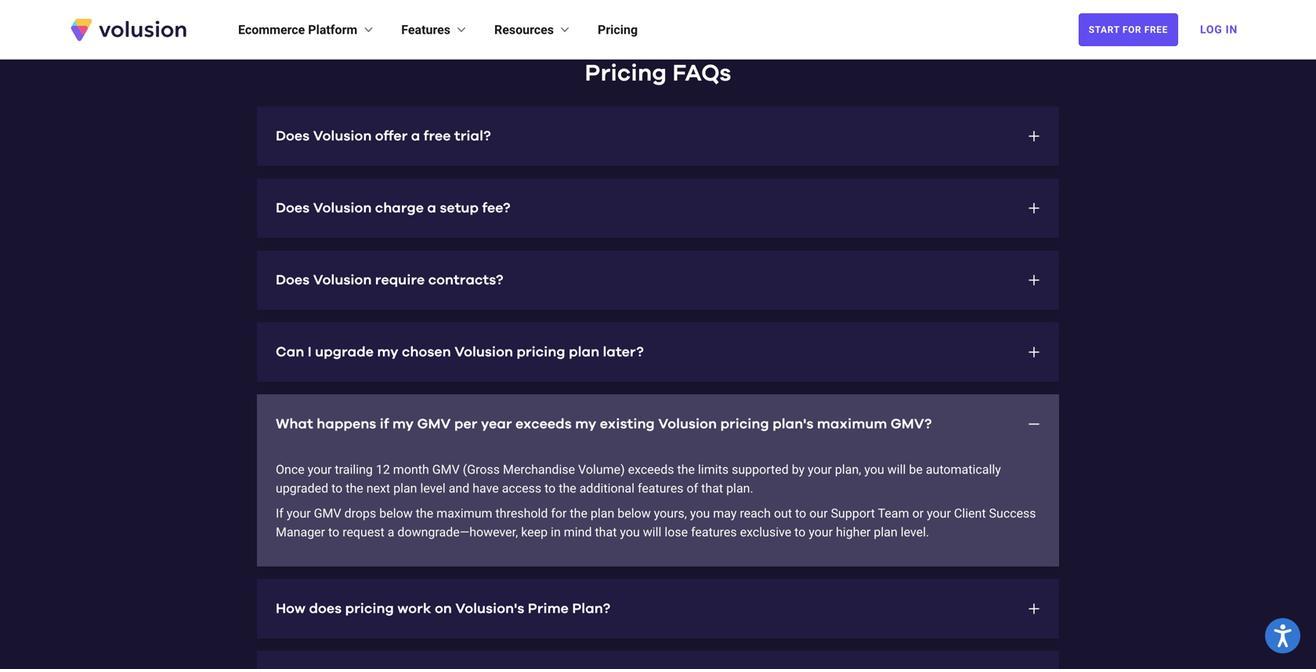 Task type: vqa. For each thing, say whether or not it's contained in the screenshot.
'Brand Kit' link
no



Task type: describe. For each thing, give the bounding box(es) containing it.
can i upgrade my chosen volusion pricing plan later? button
[[257, 323, 1059, 382]]

pricing link
[[598, 20, 638, 39]]

1 horizontal spatial pricing
[[517, 345, 565, 360]]

trial?
[[454, 129, 491, 143]]

a for setup
[[427, 201, 436, 215]]

month
[[393, 463, 429, 477]]

features
[[401, 22, 450, 37]]

plan down 'team'
[[874, 525, 898, 540]]

pricing for pricing
[[598, 22, 638, 37]]

faqs
[[672, 62, 731, 85]]

how does pricing work on volusion's prime plan? button
[[257, 580, 1059, 639]]

0 horizontal spatial pricing
[[345, 602, 394, 617]]

does
[[309, 602, 342, 617]]

downgrade—however,
[[397, 525, 518, 540]]

gmv?
[[891, 418, 932, 432]]

that inside once your trailing 12 month gmv (gross merchandise volume) exceeds the limits supported by your plan, you will be automatically upgraded to the next plan level and have access to the additional features of that plan.
[[701, 481, 723, 496]]

does volusion charge a setup fee? button
[[257, 179, 1059, 238]]

be
[[909, 463, 923, 477]]

in
[[551, 525, 561, 540]]

upgraded
[[276, 481, 328, 496]]

keep
[[521, 525, 548, 540]]

per
[[454, 418, 477, 432]]

require
[[375, 273, 425, 287]]

maximum inside button
[[817, 418, 887, 432]]

will inside the 'if your gmv drops below the maximum threshold for the plan below yours, you may reach out to our support team or your client success manager to request a downgrade—however, keep in mind that you will lose features exclusive to your higher plan level.'
[[643, 525, 661, 540]]

in
[[1226, 23, 1238, 36]]

limits
[[698, 463, 729, 477]]

for
[[1123, 24, 1142, 35]]

plan down additional
[[591, 506, 614, 521]]

upgrade
[[315, 345, 374, 360]]

once your trailing 12 month gmv (gross merchandise volume) exceeds the limits supported by your plan, you will be automatically upgraded to the next plan level and have access to the additional features of that plan.
[[276, 463, 1001, 496]]

and
[[449, 481, 469, 496]]

ecommerce platform button
[[238, 20, 376, 39]]

our
[[809, 506, 828, 521]]

mind
[[564, 525, 592, 540]]

volusion for offer
[[313, 129, 372, 143]]

start for free
[[1089, 24, 1168, 35]]

1 below from the left
[[379, 506, 413, 521]]

setup
[[440, 201, 479, 215]]

a inside the 'if your gmv drops below the maximum threshold for the plan below yours, you may reach out to our support team or your client success manager to request a downgrade—however, keep in mind that you will lose features exclusive to your higher plan level.'
[[388, 525, 394, 540]]

plan,
[[835, 463, 861, 477]]

ecommerce platform
[[238, 22, 357, 37]]

12
[[376, 463, 390, 477]]

to right out
[[795, 506, 806, 521]]

gmv inside the what happens if my gmv per year exceeds my existing volusion pricing plan's maximum gmv? button
[[417, 418, 451, 432]]

or
[[912, 506, 924, 521]]

out
[[774, 506, 792, 521]]

log in link
[[1191, 13, 1247, 47]]

2 vertical spatial you
[[620, 525, 640, 540]]

how
[[276, 602, 306, 617]]

of
[[687, 481, 698, 496]]

pricing faqs
[[585, 62, 731, 85]]

gmv inside the 'if your gmv drops below the maximum threshold for the plan below yours, you may reach out to our support team or your client success manager to request a downgrade—however, keep in mind that you will lose features exclusive to your higher plan level.'
[[314, 506, 341, 521]]

1 horizontal spatial you
[[690, 506, 710, 521]]

automatically
[[926, 463, 1001, 477]]

platform
[[308, 22, 357, 37]]

start for free link
[[1079, 13, 1178, 46]]

open accessibe: accessibility options, statement and help image
[[1274, 625, 1291, 648]]

work
[[397, 602, 431, 617]]

support
[[831, 506, 875, 521]]

what happens if my gmv per year exceeds my existing volusion pricing plan's maximum gmv? button
[[257, 395, 1059, 454]]

does volusion require contracts?
[[276, 273, 503, 287]]

existing
[[600, 418, 655, 432]]

pricing for pricing faqs
[[585, 62, 667, 85]]

what happens if my gmv per year exceeds my existing volusion pricing plan's maximum gmv?
[[276, 418, 932, 432]]

free
[[424, 129, 451, 143]]

drops
[[344, 506, 376, 521]]

merchandise
[[503, 463, 575, 477]]

plan?
[[572, 602, 610, 617]]

plan.
[[726, 481, 753, 496]]

happens
[[317, 418, 376, 432]]

the down trailing
[[346, 481, 363, 496]]

have
[[473, 481, 499, 496]]

does for does volusion require contracts?
[[276, 273, 310, 287]]

charge
[[375, 201, 424, 215]]

supported
[[732, 463, 789, 477]]

(gross
[[463, 463, 500, 477]]

trailing
[[335, 463, 373, 477]]

a for free
[[411, 129, 420, 143]]

gmv inside once your trailing 12 month gmv (gross merchandise volume) exceeds the limits supported by your plan, you will be automatically upgraded to the next plan level and have access to the additional features of that plan.
[[432, 463, 460, 477]]

to left request
[[328, 525, 339, 540]]

level
[[420, 481, 446, 496]]

access
[[502, 481, 541, 496]]

features inside the 'if your gmv drops below the maximum threshold for the plan below yours, you may reach out to our support team or your client success manager to request a downgrade—however, keep in mind that you will lose features exclusive to your higher plan level.'
[[691, 525, 737, 540]]

your right the or
[[927, 506, 951, 521]]

for
[[551, 506, 567, 521]]

to right 'exclusive'
[[794, 525, 806, 540]]

the up mind
[[570, 506, 587, 521]]

your down our
[[809, 525, 833, 540]]

yours,
[[654, 506, 687, 521]]

if
[[276, 506, 284, 521]]

success
[[989, 506, 1036, 521]]



Task type: locate. For each thing, give the bounding box(es) containing it.
will
[[887, 463, 906, 477], [643, 525, 661, 540]]

pricing down pricing link
[[585, 62, 667, 85]]

can
[[276, 345, 304, 360]]

my inside "can i upgrade my chosen volusion pricing plan later?" button
[[377, 345, 398, 360]]

exceeds inside once your trailing 12 month gmv (gross merchandise volume) exceeds the limits supported by your plan, you will be automatically upgraded to the next plan level and have access to the additional features of that plan.
[[628, 463, 674, 477]]

volusion left charge
[[313, 201, 372, 215]]

gmv
[[417, 418, 451, 432], [432, 463, 460, 477], [314, 506, 341, 521]]

additional
[[579, 481, 635, 496]]

0 vertical spatial pricing
[[598, 22, 638, 37]]

0 horizontal spatial maximum
[[436, 506, 492, 521]]

0 vertical spatial pricing
[[517, 345, 565, 360]]

0 vertical spatial that
[[701, 481, 723, 496]]

gmv left per
[[417, 418, 451, 432]]

does volusion offer a free trial?
[[276, 129, 491, 143]]

start
[[1089, 24, 1120, 35]]

plan's
[[773, 418, 814, 432]]

to down the merchandise on the left of page
[[545, 481, 556, 496]]

plan down month
[[393, 481, 417, 496]]

that
[[701, 481, 723, 496], [595, 525, 617, 540]]

pricing up pricing faqs
[[598, 22, 638, 37]]

my left "existing"
[[575, 418, 596, 432]]

maximum up plan, at the right bottom of page
[[817, 418, 887, 432]]

volusion's
[[455, 602, 524, 617]]

you inside once your trailing 12 month gmv (gross merchandise volume) exceeds the limits supported by your plan, you will be automatically upgraded to the next plan level and have access to the additional features of that plan.
[[864, 463, 884, 477]]

1 horizontal spatial that
[[701, 481, 723, 496]]

0 horizontal spatial features
[[638, 481, 684, 496]]

features
[[638, 481, 684, 496], [691, 525, 737, 540]]

a left free
[[411, 129, 420, 143]]

what
[[276, 418, 313, 432]]

exclusive
[[740, 525, 791, 540]]

volusion
[[313, 129, 372, 143], [313, 201, 372, 215], [313, 273, 372, 287], [454, 345, 513, 360], [658, 418, 717, 432]]

0 vertical spatial exceeds
[[515, 418, 572, 432]]

exceeds inside button
[[515, 418, 572, 432]]

volusion right the chosen
[[454, 345, 513, 360]]

plan inside once your trailing 12 month gmv (gross merchandise volume) exceeds the limits supported by your plan, you will be automatically upgraded to the next plan level and have access to the additional features of that plan.
[[393, 481, 417, 496]]

pricing
[[517, 345, 565, 360], [720, 418, 769, 432], [345, 602, 394, 617]]

pricing
[[598, 22, 638, 37], [585, 62, 667, 85]]

year
[[481, 418, 512, 432]]

0 horizontal spatial that
[[595, 525, 617, 540]]

you left may on the bottom of page
[[690, 506, 710, 521]]

maximum
[[817, 418, 887, 432], [436, 506, 492, 521]]

exceeds
[[515, 418, 572, 432], [628, 463, 674, 477]]

does inside "button"
[[276, 273, 310, 287]]

fee?
[[482, 201, 510, 215]]

2 vertical spatial a
[[388, 525, 394, 540]]

2 vertical spatial pricing
[[345, 602, 394, 617]]

plan left later?
[[569, 345, 599, 360]]

my for gmv
[[392, 418, 414, 432]]

may
[[713, 506, 737, 521]]

does inside button
[[276, 201, 310, 215]]

the
[[677, 463, 695, 477], [346, 481, 363, 496], [559, 481, 576, 496], [416, 506, 433, 521], [570, 506, 587, 521]]

can i upgrade my chosen volusion pricing plan later?
[[276, 345, 644, 360]]

exceeds down the what happens if my gmv per year exceeds my existing volusion pricing plan's maximum gmv? button
[[628, 463, 674, 477]]

0 vertical spatial a
[[411, 129, 420, 143]]

2 vertical spatial gmv
[[314, 506, 341, 521]]

threshold
[[496, 506, 548, 521]]

1 vertical spatial does
[[276, 201, 310, 215]]

does volusion offer a free trial? button
[[257, 107, 1059, 166]]

volusion left offer
[[313, 129, 372, 143]]

you right plan, at the right bottom of page
[[864, 463, 884, 477]]

3 does from the top
[[276, 273, 310, 287]]

0 horizontal spatial below
[[379, 506, 413, 521]]

features up yours,
[[638, 481, 684, 496]]

volusion inside "button"
[[313, 273, 372, 287]]

resources button
[[494, 20, 573, 39]]

request
[[342, 525, 384, 540]]

0 vertical spatial gmv
[[417, 418, 451, 432]]

log in
[[1200, 23, 1238, 36]]

that down limits
[[701, 481, 723, 496]]

manager
[[276, 525, 325, 540]]

will left lose
[[643, 525, 661, 540]]

maximum up downgrade—however,
[[436, 506, 492, 521]]

features down may on the bottom of page
[[691, 525, 737, 540]]

plan inside "can i upgrade my chosen volusion pricing plan later?" button
[[569, 345, 599, 360]]

by
[[792, 463, 805, 477]]

free
[[1144, 24, 1168, 35]]

level.
[[901, 525, 929, 540]]

your
[[308, 463, 332, 477], [808, 463, 832, 477], [287, 506, 311, 521], [927, 506, 951, 521], [809, 525, 833, 540]]

will left the 'be' at right bottom
[[887, 463, 906, 477]]

1 horizontal spatial exceeds
[[628, 463, 674, 477]]

i
[[308, 345, 312, 360]]

higher
[[836, 525, 871, 540]]

gmv up and
[[432, 463, 460, 477]]

1 vertical spatial gmv
[[432, 463, 460, 477]]

to down trailing
[[331, 481, 343, 496]]

2 horizontal spatial you
[[864, 463, 884, 477]]

once
[[276, 463, 304, 477]]

1 vertical spatial that
[[595, 525, 617, 540]]

0 vertical spatial features
[[638, 481, 684, 496]]

below down next
[[379, 506, 413, 521]]

your up upgraded
[[308, 463, 332, 477]]

2 does from the top
[[276, 201, 310, 215]]

resources
[[494, 22, 554, 37]]

1 horizontal spatial features
[[691, 525, 737, 540]]

0 horizontal spatial exceeds
[[515, 418, 572, 432]]

volume)
[[578, 463, 625, 477]]

volusion up limits
[[658, 418, 717, 432]]

1 horizontal spatial will
[[887, 463, 906, 477]]

the down level
[[416, 506, 433, 521]]

does for does volusion offer a free trial?
[[276, 129, 310, 143]]

to
[[331, 481, 343, 496], [545, 481, 556, 496], [795, 506, 806, 521], [328, 525, 339, 540], [794, 525, 806, 540]]

1 vertical spatial pricing
[[720, 418, 769, 432]]

2 below from the left
[[617, 506, 651, 521]]

volusion left 'require'
[[313, 273, 372, 287]]

1 does from the top
[[276, 129, 310, 143]]

my left the chosen
[[377, 345, 398, 360]]

your right by
[[808, 463, 832, 477]]

does for does volusion charge a setup fee?
[[276, 201, 310, 215]]

0 vertical spatial will
[[887, 463, 906, 477]]

1 vertical spatial pricing
[[585, 62, 667, 85]]

plan
[[569, 345, 599, 360], [393, 481, 417, 496], [591, 506, 614, 521], [874, 525, 898, 540]]

how does pricing work on volusion's prime plan?
[[276, 602, 610, 617]]

gmv left drops
[[314, 506, 341, 521]]

the up for
[[559, 481, 576, 496]]

1 vertical spatial a
[[427, 201, 436, 215]]

reach
[[740, 506, 771, 521]]

1 horizontal spatial maximum
[[817, 418, 887, 432]]

1 vertical spatial will
[[643, 525, 661, 540]]

volusion for require
[[313, 273, 372, 287]]

below down once your trailing 12 month gmv (gross merchandise volume) exceeds the limits supported by your plan, you will be automatically upgraded to the next plan level and have access to the additional features of that plan.
[[617, 506, 651, 521]]

later?
[[603, 345, 644, 360]]

does volusion charge a setup fee?
[[276, 201, 510, 215]]

a inside button
[[411, 129, 420, 143]]

you
[[864, 463, 884, 477], [690, 506, 710, 521], [620, 525, 640, 540]]

0 vertical spatial maximum
[[817, 418, 887, 432]]

volusion inside button
[[313, 129, 372, 143]]

a
[[411, 129, 420, 143], [427, 201, 436, 215], [388, 525, 394, 540]]

1 vertical spatial maximum
[[436, 506, 492, 521]]

your up manager
[[287, 506, 311, 521]]

ecommerce
[[238, 22, 305, 37]]

2 horizontal spatial a
[[427, 201, 436, 215]]

log
[[1200, 23, 1222, 36]]

a left "setup"
[[427, 201, 436, 215]]

chosen
[[402, 345, 451, 360]]

2 vertical spatial does
[[276, 273, 310, 287]]

below
[[379, 506, 413, 521], [617, 506, 651, 521]]

volusion for charge
[[313, 201, 372, 215]]

1 vertical spatial you
[[690, 506, 710, 521]]

0 horizontal spatial you
[[620, 525, 640, 540]]

prime
[[528, 602, 569, 617]]

1 vertical spatial features
[[691, 525, 737, 540]]

0 vertical spatial does
[[276, 129, 310, 143]]

lose
[[665, 525, 688, 540]]

0 horizontal spatial will
[[643, 525, 661, 540]]

a right request
[[388, 525, 394, 540]]

exceeds up the merchandise on the left of page
[[515, 418, 572, 432]]

will inside once your trailing 12 month gmv (gross merchandise volume) exceeds the limits supported by your plan, you will be automatically upgraded to the next plan level and have access to the additional features of that plan.
[[887, 463, 906, 477]]

0 horizontal spatial a
[[388, 525, 394, 540]]

features inside once your trailing 12 month gmv (gross merchandise volume) exceeds the limits supported by your plan, you will be automatically upgraded to the next plan level and have access to the additional features of that plan.
[[638, 481, 684, 496]]

2 horizontal spatial pricing
[[720, 418, 769, 432]]

1 horizontal spatial below
[[617, 506, 651, 521]]

offer
[[375, 129, 408, 143]]

my
[[377, 345, 398, 360], [392, 418, 414, 432], [575, 418, 596, 432]]

team
[[878, 506, 909, 521]]

if
[[380, 418, 389, 432]]

my for chosen
[[377, 345, 398, 360]]

does volusion require contracts? button
[[257, 251, 1059, 310]]

contracts?
[[428, 273, 503, 287]]

the up of
[[677, 463, 695, 477]]

you left lose
[[620, 525, 640, 540]]

does inside button
[[276, 129, 310, 143]]

my right if
[[392, 418, 414, 432]]

that right mind
[[595, 525, 617, 540]]

next
[[366, 481, 390, 496]]

client
[[954, 506, 986, 521]]

if your gmv drops below the maximum threshold for the plan below yours, you may reach out to our support team or your client success manager to request a downgrade—however, keep in mind that you will lose features exclusive to your higher plan level.
[[276, 506, 1036, 540]]

1 horizontal spatial a
[[411, 129, 420, 143]]

maximum inside the 'if your gmv drops below the maximum threshold for the plan below yours, you may reach out to our support team or your client success manager to request a downgrade—however, keep in mind that you will lose features exclusive to your higher plan level.'
[[436, 506, 492, 521]]

1 vertical spatial exceeds
[[628, 463, 674, 477]]

a inside button
[[427, 201, 436, 215]]

on
[[435, 602, 452, 617]]

that inside the 'if your gmv drops below the maximum threshold for the plan below yours, you may reach out to our support team or your client success manager to request a downgrade—however, keep in mind that you will lose features exclusive to your higher plan level.'
[[595, 525, 617, 540]]

0 vertical spatial you
[[864, 463, 884, 477]]



